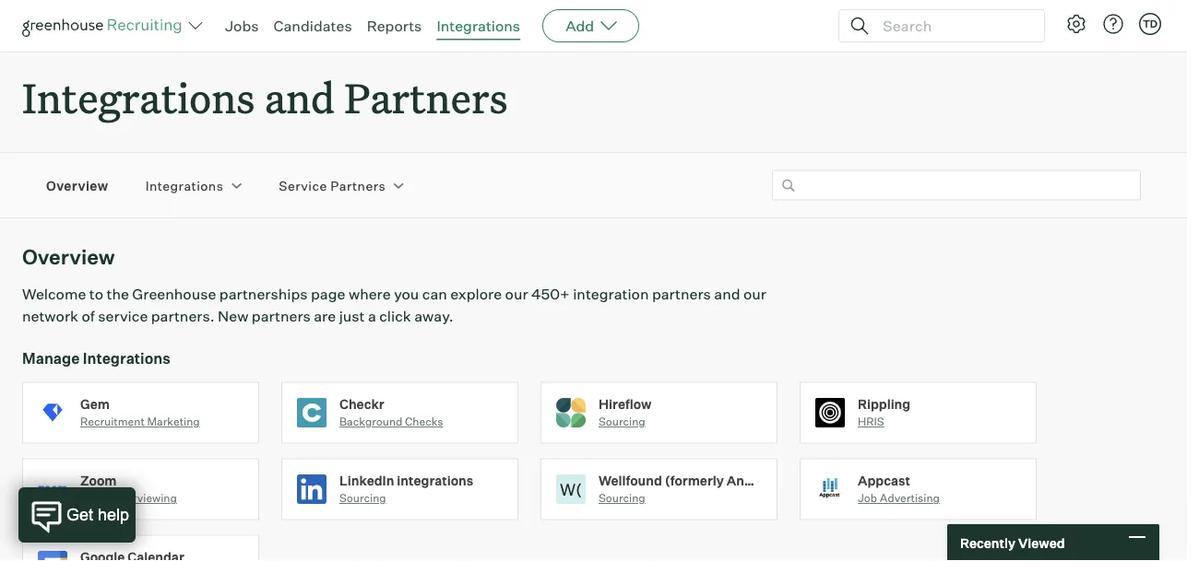Task type: vqa. For each thing, say whether or not it's contained in the screenshot.
Jobs link
yes



Task type: describe. For each thing, give the bounding box(es) containing it.
partnerships
[[219, 285, 308, 304]]

explore
[[451, 285, 502, 304]]

450+
[[532, 285, 570, 304]]

welcome to the greenhouse partnerships page where you can explore our 450+ integration partners and our network of service partners. new partners are just a click away.
[[22, 285, 767, 326]]

recruitment
[[80, 415, 145, 429]]

zoom video interviewing
[[80, 473, 177, 506]]

a
[[368, 307, 376, 326]]

away.
[[415, 307, 454, 326]]

jobs
[[225, 17, 259, 35]]

recently viewed
[[961, 535, 1065, 552]]

service partners link
[[279, 177, 386, 195]]

manage integrations
[[22, 349, 170, 368]]

page
[[311, 285, 346, 304]]

candidates
[[274, 17, 352, 35]]

(formerly
[[665, 473, 724, 489]]

hireflow
[[599, 396, 652, 413]]

zoom
[[80, 473, 117, 489]]

wellfound
[[599, 473, 662, 489]]

sourcing inside hireflow sourcing
[[599, 415, 646, 429]]

talent)
[[790, 473, 835, 489]]

sourcing inside wellfound (formerly angellist talent) sourcing
[[599, 492, 646, 506]]

of
[[82, 307, 95, 326]]

recently
[[961, 535, 1016, 552]]

0 horizontal spatial integrations link
[[145, 177, 224, 195]]

service
[[279, 178, 327, 194]]

job
[[858, 492, 878, 506]]

candidates link
[[274, 17, 352, 35]]

checkr background checks
[[340, 396, 443, 429]]

are
[[314, 307, 336, 326]]

appcast
[[858, 473, 911, 489]]

gem
[[80, 396, 110, 413]]

1 vertical spatial overview
[[22, 245, 115, 270]]

marketing
[[147, 415, 200, 429]]

0 vertical spatial partners
[[344, 70, 508, 125]]

linkedin
[[340, 473, 394, 489]]

td button
[[1140, 13, 1162, 35]]

1 horizontal spatial integrations link
[[437, 17, 521, 35]]

jobs link
[[225, 17, 259, 35]]

advertising
[[880, 492, 940, 506]]

welcome
[[22, 285, 86, 304]]

checks
[[405, 415, 443, 429]]

integration
[[573, 285, 649, 304]]

Search text field
[[878, 12, 1028, 39]]

greenhouse recruiting image
[[22, 15, 188, 37]]

the
[[107, 285, 129, 304]]

w(
[[560, 480, 582, 500]]

new
[[218, 307, 249, 326]]

integrations
[[397, 473, 474, 489]]

click
[[379, 307, 411, 326]]

0 vertical spatial overview
[[46, 178, 109, 194]]



Task type: locate. For each thing, give the bounding box(es) containing it.
partners down the "reports"
[[344, 70, 508, 125]]

to
[[89, 285, 103, 304]]

add
[[566, 17, 594, 35]]

hris
[[858, 415, 885, 429]]

our
[[505, 285, 528, 304], [744, 285, 767, 304]]

video
[[80, 492, 110, 506]]

rippling
[[858, 396, 911, 413]]

sourcing
[[599, 415, 646, 429], [340, 492, 386, 506], [599, 492, 646, 506]]

1 horizontal spatial our
[[744, 285, 767, 304]]

gem recruitment marketing
[[80, 396, 200, 429]]

linkedin integrations sourcing
[[340, 473, 474, 506]]

1 vertical spatial and
[[714, 285, 741, 304]]

1 our from the left
[[505, 285, 528, 304]]

reports
[[367, 17, 422, 35]]

reports link
[[367, 17, 422, 35]]

just
[[339, 307, 365, 326]]

integrations
[[437, 17, 521, 35], [22, 70, 255, 125], [145, 178, 224, 194], [83, 349, 170, 368]]

service partners
[[279, 178, 386, 194]]

sourcing inside linkedin integrations sourcing
[[340, 492, 386, 506]]

wellfound (formerly angellist talent) sourcing
[[599, 473, 835, 506]]

1 vertical spatial integrations link
[[145, 177, 224, 195]]

service
[[98, 307, 148, 326]]

interviewing
[[113, 492, 177, 506]]

partners
[[344, 70, 508, 125], [330, 178, 386, 194]]

integrations link
[[437, 17, 521, 35], [145, 177, 224, 195]]

1 vertical spatial partners
[[330, 178, 386, 194]]

network
[[22, 307, 78, 326]]

can
[[422, 285, 447, 304]]

viewed
[[1019, 535, 1065, 552]]

partners right service
[[330, 178, 386, 194]]

hireflow sourcing
[[599, 396, 652, 429]]

1 horizontal spatial and
[[714, 285, 741, 304]]

integrations and partners
[[22, 70, 508, 125]]

rippling hris
[[858, 396, 911, 429]]

partners down partnerships
[[252, 307, 311, 326]]

1 horizontal spatial partners
[[652, 285, 711, 304]]

partners
[[652, 285, 711, 304], [252, 307, 311, 326]]

td button
[[1136, 9, 1165, 39]]

and
[[265, 70, 335, 125], [714, 285, 741, 304]]

0 vertical spatial and
[[265, 70, 335, 125]]

add button
[[543, 9, 640, 42]]

overview
[[46, 178, 109, 194], [22, 245, 115, 270]]

manage
[[22, 349, 80, 368]]

sourcing down wellfound
[[599, 492, 646, 506]]

0 horizontal spatial partners
[[252, 307, 311, 326]]

where
[[349, 285, 391, 304]]

sourcing down "hireflow"
[[599, 415, 646, 429]]

0 vertical spatial integrations link
[[437, 17, 521, 35]]

configure image
[[1066, 13, 1088, 35]]

angellist
[[727, 473, 788, 489]]

1 vertical spatial partners
[[252, 307, 311, 326]]

0 horizontal spatial and
[[265, 70, 335, 125]]

td
[[1143, 18, 1158, 30]]

checkr
[[340, 396, 384, 413]]

appcast job advertising
[[858, 473, 940, 506]]

0 horizontal spatial our
[[505, 285, 528, 304]]

overview link
[[46, 177, 109, 195]]

partners.
[[151, 307, 215, 326]]

and inside welcome to the greenhouse partnerships page where you can explore our 450+ integration partners and our network of service partners. new partners are just a click away.
[[714, 285, 741, 304]]

0 vertical spatial partners
[[652, 285, 711, 304]]

None text field
[[772, 170, 1141, 201]]

partners right integration
[[652, 285, 711, 304]]

2 our from the left
[[744, 285, 767, 304]]

background
[[340, 415, 403, 429]]

sourcing down linkedin
[[340, 492, 386, 506]]

you
[[394, 285, 419, 304]]

greenhouse
[[132, 285, 216, 304]]



